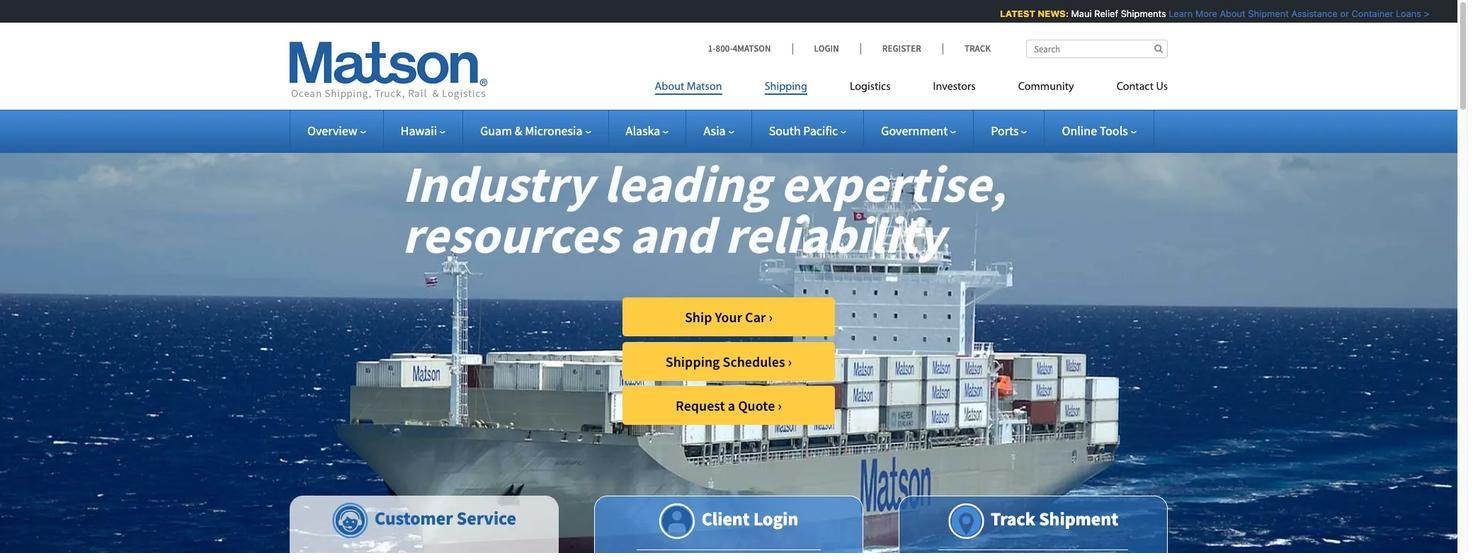 Task type: describe. For each thing, give the bounding box(es) containing it.
south
[[769, 123, 801, 139]]

or
[[1333, 8, 1342, 19]]

south pacific link
[[769, 123, 847, 139]]

request
[[676, 397, 725, 414]]

micronesia
[[525, 123, 583, 139]]

› for request a quote ›
[[778, 397, 782, 414]]

track shipment
[[991, 507, 1119, 531]]

1 vertical spatial shipment
[[1039, 507, 1119, 531]]

4matson
[[733, 43, 771, 55]]

hawaii
[[401, 123, 437, 139]]

investors
[[933, 81, 976, 93]]

asia link
[[704, 123, 734, 139]]

track for track shipment
[[991, 507, 1036, 531]]

customer service
[[375, 506, 516, 530]]

more
[[1188, 8, 1210, 19]]

maui
[[1064, 8, 1085, 19]]

learn more about shipment assistance or container loans > link
[[1162, 8, 1423, 19]]

shipping for shipping schedules ›
[[666, 353, 720, 370]]

guam & micronesia
[[480, 123, 583, 139]]

loans
[[1389, 8, 1414, 19]]

and
[[631, 203, 716, 267]]

tools
[[1100, 123, 1128, 139]]

us
[[1156, 81, 1168, 93]]

online tools link
[[1062, 123, 1137, 139]]

client
[[702, 507, 750, 531]]

government link
[[881, 123, 956, 139]]

ship your car › link
[[623, 298, 835, 336]]

industry leading expertise, resources and reliability
[[403, 152, 1007, 267]]

expertise,
[[782, 152, 1007, 216]]

blue matson logo with ocean, shipping, truck, rail and logistics written beneath it. image
[[290, 42, 488, 100]]

ports
[[991, 123, 1019, 139]]

guam & micronesia link
[[480, 123, 591, 139]]

container
[[1345, 8, 1387, 19]]

about matson link
[[655, 74, 744, 103]]

shipping link
[[744, 74, 829, 103]]

login link
[[792, 43, 861, 55]]

&
[[515, 123, 523, 139]]

about inside top menu navigation
[[655, 81, 685, 93]]

government
[[881, 123, 948, 139]]

ports link
[[991, 123, 1027, 139]]

0 vertical spatial login
[[814, 43, 839, 55]]

contact
[[1117, 81, 1154, 93]]

schedules
[[723, 353, 785, 370]]

Search search field
[[1026, 40, 1168, 58]]

industry
[[403, 152, 594, 216]]

community
[[1018, 81, 1074, 93]]

shipping schedules › link
[[623, 342, 835, 381]]

resources
[[403, 203, 620, 267]]

shipping schedules ›
[[666, 353, 792, 370]]

guam
[[480, 123, 512, 139]]

reliability
[[726, 203, 946, 267]]

south pacific
[[769, 123, 838, 139]]

learn
[[1162, 8, 1186, 19]]

shipments
[[1114, 8, 1159, 19]]

pacific
[[804, 123, 838, 139]]

register link
[[861, 43, 943, 55]]

1-
[[708, 43, 716, 55]]

about matson
[[655, 81, 722, 93]]

asia
[[704, 123, 726, 139]]



Task type: vqa. For each thing, say whether or not it's contained in the screenshot.
refrigerated to the top
no



Task type: locate. For each thing, give the bounding box(es) containing it.
track link
[[943, 43, 991, 55]]

ship
[[685, 308, 712, 326]]

1 horizontal spatial shipment
[[1241, 8, 1282, 19]]

request a quote ›
[[676, 397, 782, 414]]

about right more
[[1213, 8, 1239, 19]]

1 horizontal spatial ›
[[778, 397, 782, 414]]

shipping up south
[[765, 81, 807, 93]]

0 vertical spatial shipment
[[1241, 8, 1282, 19]]

latest
[[993, 8, 1028, 19]]

relief
[[1087, 8, 1111, 19]]

overview
[[307, 123, 358, 139]]

0 horizontal spatial shipping
[[666, 353, 720, 370]]

1-800-4matson
[[708, 43, 771, 55]]

› for ship your car ›
[[769, 308, 773, 326]]

quote
[[738, 397, 775, 414]]

track
[[965, 43, 991, 55], [991, 507, 1036, 531]]

request a quote › link
[[623, 386, 835, 425]]

1 horizontal spatial login
[[814, 43, 839, 55]]

shipping
[[765, 81, 807, 93], [666, 353, 720, 370]]

1 vertical spatial shipping
[[666, 353, 720, 370]]

0 horizontal spatial about
[[655, 81, 685, 93]]

shipping inside top menu navigation
[[765, 81, 807, 93]]

car
[[745, 308, 766, 326]]

about left matson
[[655, 81, 685, 93]]

0 horizontal spatial shipment
[[1039, 507, 1119, 531]]

online
[[1062, 123, 1097, 139]]

2 horizontal spatial ›
[[788, 353, 792, 370]]

›
[[769, 308, 773, 326], [788, 353, 792, 370], [778, 397, 782, 414]]

1 vertical spatial about
[[655, 81, 685, 93]]

customer
[[375, 506, 453, 530]]

2 vertical spatial ›
[[778, 397, 782, 414]]

login
[[814, 43, 839, 55], [754, 507, 799, 531]]

search image
[[1155, 44, 1163, 53]]

matson
[[687, 81, 722, 93]]

1 horizontal spatial about
[[1213, 8, 1239, 19]]

register
[[882, 43, 922, 55]]

login up the shipping link
[[814, 43, 839, 55]]

client login
[[702, 507, 799, 531]]

logistics link
[[829, 74, 912, 103]]

overview link
[[307, 123, 366, 139]]

› right "quote"
[[778, 397, 782, 414]]

logistics
[[850, 81, 891, 93]]

None search field
[[1026, 40, 1168, 58]]

investors link
[[912, 74, 997, 103]]

top menu navigation
[[655, 74, 1168, 103]]

shipping up request
[[666, 353, 720, 370]]

>
[[1417, 8, 1423, 19]]

login right client
[[754, 507, 799, 531]]

contact us link
[[1096, 74, 1168, 103]]

shipping for shipping
[[765, 81, 807, 93]]

assistance
[[1284, 8, 1331, 19]]

a
[[728, 397, 735, 414]]

0 vertical spatial track
[[965, 43, 991, 55]]

1-800-4matson link
[[708, 43, 792, 55]]

1 vertical spatial track
[[991, 507, 1036, 531]]

contact us
[[1117, 81, 1168, 93]]

shipment
[[1241, 8, 1282, 19], [1039, 507, 1119, 531]]

1 vertical spatial ›
[[788, 353, 792, 370]]

800-
[[716, 43, 733, 55]]

0 horizontal spatial login
[[754, 507, 799, 531]]

› right "schedules"
[[788, 353, 792, 370]]

0 vertical spatial ›
[[769, 308, 773, 326]]

online tools
[[1062, 123, 1128, 139]]

0 horizontal spatial ›
[[769, 308, 773, 326]]

alaska
[[626, 123, 660, 139]]

0 vertical spatial shipping
[[765, 81, 807, 93]]

1 vertical spatial login
[[754, 507, 799, 531]]

leading
[[604, 152, 771, 216]]

hawaii link
[[401, 123, 446, 139]]

service
[[457, 506, 516, 530]]

0 vertical spatial about
[[1213, 8, 1239, 19]]

community link
[[997, 74, 1096, 103]]

ship your car ›
[[685, 308, 773, 326]]

latest news: maui relief shipments learn more about shipment assistance or container loans >
[[993, 8, 1423, 19]]

about
[[1213, 8, 1239, 19], [655, 81, 685, 93]]

track for track link
[[965, 43, 991, 55]]

1 horizontal spatial shipping
[[765, 81, 807, 93]]

news:
[[1031, 8, 1062, 19]]

your
[[715, 308, 742, 326]]

alaska link
[[626, 123, 669, 139]]

› right car
[[769, 308, 773, 326]]



